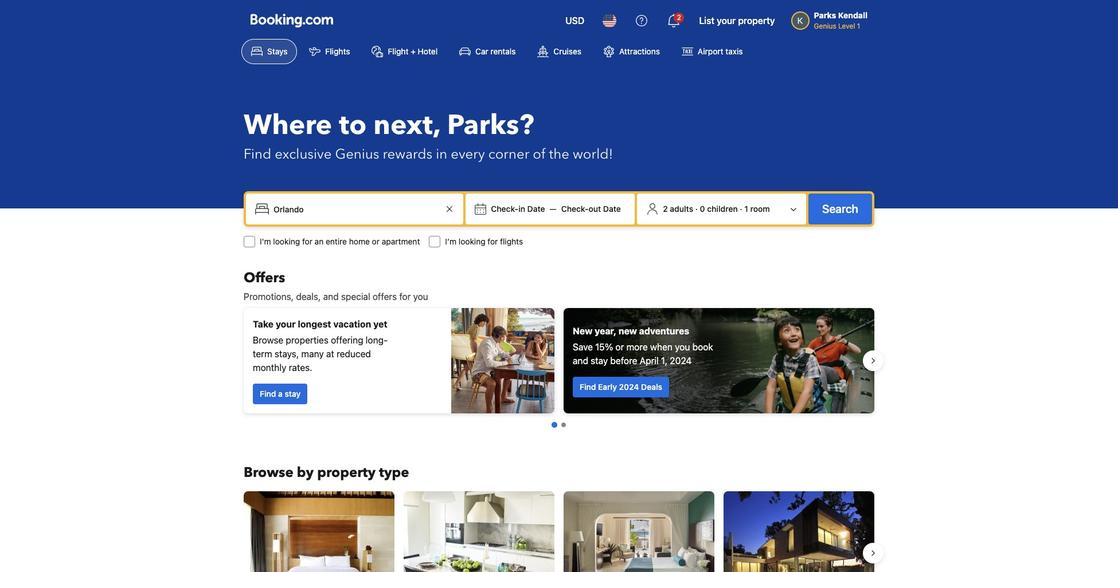 Task type: describe. For each thing, give the bounding box(es) containing it.
many
[[301, 349, 324, 360]]

car rentals link
[[450, 39, 526, 64]]

usd button
[[559, 7, 591, 34]]

main content containing offers
[[235, 269, 884, 573]]

progress bar inside main content
[[552, 423, 566, 428]]

at
[[326, 349, 334, 360]]

when
[[650, 342, 673, 353]]

1 vertical spatial in
[[519, 204, 525, 214]]

2 for 2
[[677, 13, 681, 22]]

rentals
[[491, 46, 516, 56]]

attractions link
[[594, 39, 670, 64]]

—
[[550, 204, 557, 214]]

exclusive
[[275, 145, 332, 164]]

and inside "offers promotions, deals, and special offers for you"
[[323, 292, 339, 302]]

apartment
[[382, 237, 420, 247]]

corner
[[488, 145, 530, 164]]

you inside new year, new adventures save 15% or more when you book and stay before april 1, 2024
[[675, 342, 690, 353]]

2 for 2 adults · 0 children · 1 room
[[663, 204, 668, 214]]

property for your
[[738, 15, 775, 26]]

adults
[[670, 204, 693, 214]]

flight + hotel
[[388, 46, 438, 56]]

hotel
[[418, 46, 438, 56]]

2 adults · 0 children · 1 room
[[663, 204, 770, 214]]

airport
[[698, 46, 724, 56]]

new
[[573, 326, 593, 337]]

adventures
[[639, 326, 689, 337]]

browse by property type
[[244, 464, 409, 483]]

airport taxis link
[[672, 39, 753, 64]]

book
[[693, 342, 713, 353]]

parks
[[814, 10, 836, 20]]

year,
[[595, 326, 617, 337]]

search
[[822, 202, 859, 216]]

flight
[[388, 46, 409, 56]]

i'm looking for an entire home or apartment
[[260, 237, 420, 247]]

children
[[707, 204, 738, 214]]

your for longest
[[276, 319, 296, 330]]

vacation
[[333, 319, 371, 330]]

stays link
[[241, 39, 297, 64]]

take your longest vacation yet browse properties offering long- term stays, many at reduced monthly rates.
[[253, 319, 388, 373]]

find early 2024 deals link
[[573, 377, 669, 398]]

parks?
[[447, 107, 534, 145]]

promotions,
[[244, 292, 294, 302]]

next,
[[374, 107, 440, 145]]

genius inside parks kendall genius level 1
[[814, 22, 837, 30]]

parks kendall genius level 1
[[814, 10, 868, 30]]

car
[[475, 46, 488, 56]]

home
[[349, 237, 370, 247]]

a young girl and woman kayak on a river image
[[564, 309, 875, 414]]

more
[[627, 342, 648, 353]]

stay inside new year, new adventures save 15% or more when you book and stay before april 1, 2024
[[591, 356, 608, 366]]

term
[[253, 349, 272, 360]]

yet
[[373, 319, 387, 330]]

the
[[549, 145, 569, 164]]

deals,
[[296, 292, 321, 302]]

check-out date button
[[557, 199, 626, 220]]

where
[[244, 107, 332, 145]]

new year, new adventures save 15% or more when you book and stay before april 1, 2024
[[573, 326, 713, 366]]

2 · from the left
[[740, 204, 742, 214]]

check-in date — check-out date
[[491, 204, 621, 214]]

i'm looking for flights
[[445, 237, 523, 247]]

your for property
[[717, 15, 736, 26]]

stays
[[267, 46, 288, 56]]

1,
[[661, 356, 668, 366]]

level
[[838, 22, 855, 30]]

for for flights
[[488, 237, 498, 247]]

take
[[253, 319, 274, 330]]

april
[[640, 356, 659, 366]]

2024 inside 'find early 2024 deals' link
[[619, 383, 639, 392]]

rewards
[[383, 145, 433, 164]]

entire
[[326, 237, 347, 247]]

2 check- from the left
[[561, 204, 589, 214]]

properties
[[286, 335, 329, 346]]

stays,
[[275, 349, 299, 360]]

+
[[411, 46, 416, 56]]

long-
[[366, 335, 388, 346]]

booking.com image
[[251, 14, 333, 28]]

1 check- from the left
[[491, 204, 519, 214]]

i'm
[[445, 237, 457, 247]]

Where are you going? field
[[269, 199, 443, 220]]

take your longest vacation yet image
[[451, 309, 555, 414]]

find for new year, new adventures save 15% or more when you book and stay before april 1, 2024
[[580, 383, 596, 392]]

2 date from the left
[[603, 204, 621, 214]]

cruises link
[[528, 39, 591, 64]]

monthly
[[253, 363, 286, 373]]



Task type: locate. For each thing, give the bounding box(es) containing it.
by
[[297, 464, 314, 483]]

your inside take your longest vacation yet browse properties offering long- term stays, many at reduced monthly rates.
[[276, 319, 296, 330]]

looking right i'm
[[459, 237, 486, 247]]

1 horizontal spatial or
[[616, 342, 624, 353]]

you inside "offers promotions, deals, and special offers for you"
[[413, 292, 428, 302]]

1 horizontal spatial date
[[603, 204, 621, 214]]

find inside the where to next, parks? find exclusive genius rewards in every corner of the world!
[[244, 145, 271, 164]]

an
[[315, 237, 324, 247]]

to
[[339, 107, 367, 145]]

list your property link
[[692, 7, 782, 34]]

·
[[696, 204, 698, 214], [740, 204, 742, 214]]

offers promotions, deals, and special offers for you
[[244, 269, 428, 302]]

0 horizontal spatial 2024
[[619, 383, 639, 392]]

2 horizontal spatial for
[[488, 237, 498, 247]]

check-in date button
[[487, 199, 550, 220]]

1 horizontal spatial for
[[399, 292, 411, 302]]

0 horizontal spatial looking
[[273, 237, 300, 247]]

0 horizontal spatial and
[[323, 292, 339, 302]]

2 looking from the left
[[459, 237, 486, 247]]

1 horizontal spatial property
[[738, 15, 775, 26]]

0 horizontal spatial property
[[317, 464, 376, 483]]

1 vertical spatial 2024
[[619, 383, 639, 392]]

1 vertical spatial you
[[675, 342, 690, 353]]

or right home
[[372, 237, 380, 247]]

0 horizontal spatial 2
[[663, 204, 668, 214]]

0 vertical spatial stay
[[591, 356, 608, 366]]

for left 'an'
[[302, 237, 313, 247]]

new
[[619, 326, 637, 337]]

property inside main content
[[317, 464, 376, 483]]

0 horizontal spatial or
[[372, 237, 380, 247]]

1 horizontal spatial 2
[[677, 13, 681, 22]]

0 vertical spatial 1
[[857, 22, 860, 30]]

you right offers
[[413, 292, 428, 302]]

1 vertical spatial genius
[[335, 145, 379, 164]]

property right 'by'
[[317, 464, 376, 483]]

1 vertical spatial or
[[616, 342, 624, 353]]

your account menu parks kendall genius level 1 element
[[791, 5, 872, 32]]

0 horizontal spatial you
[[413, 292, 428, 302]]

find early 2024 deals
[[580, 383, 662, 392]]

1 vertical spatial property
[[317, 464, 376, 483]]

0 vertical spatial and
[[323, 292, 339, 302]]

and right deals, on the left
[[323, 292, 339, 302]]

check- up flights
[[491, 204, 519, 214]]

deals
[[641, 383, 662, 392]]

0 vertical spatial your
[[717, 15, 736, 26]]

1 horizontal spatial 2024
[[670, 356, 692, 366]]

0 vertical spatial or
[[372, 237, 380, 247]]

reduced
[[337, 349, 371, 360]]

find down the where
[[244, 145, 271, 164]]

offers
[[373, 292, 397, 302]]

world!
[[573, 145, 613, 164]]

main content
[[235, 269, 884, 573]]

1 vertical spatial 2
[[663, 204, 668, 214]]

property for by
[[317, 464, 376, 483]]

1 inside dropdown button
[[745, 204, 748, 214]]

1 date from the left
[[527, 204, 545, 214]]

2 inside 2 dropdown button
[[677, 13, 681, 22]]

1 horizontal spatial looking
[[459, 237, 486, 247]]

genius down parks
[[814, 22, 837, 30]]

0 vertical spatial genius
[[814, 22, 837, 30]]

list your property
[[699, 15, 775, 26]]

2 left the adults
[[663, 204, 668, 214]]

2 region from the top
[[235, 487, 884, 573]]

room
[[750, 204, 770, 214]]

region containing take your longest vacation yet
[[235, 304, 884, 419]]

every
[[451, 145, 485, 164]]

· left 0
[[696, 204, 698, 214]]

1 horizontal spatial your
[[717, 15, 736, 26]]

car rentals
[[475, 46, 516, 56]]

0 horizontal spatial date
[[527, 204, 545, 214]]

1 vertical spatial and
[[573, 356, 588, 366]]

date left —
[[527, 204, 545, 214]]

rates.
[[289, 363, 312, 373]]

0 vertical spatial you
[[413, 292, 428, 302]]

1 vertical spatial your
[[276, 319, 296, 330]]

0 horizontal spatial check-
[[491, 204, 519, 214]]

0 vertical spatial region
[[235, 304, 884, 419]]

or inside new year, new adventures save 15% or more when you book and stay before april 1, 2024
[[616, 342, 624, 353]]

1 region from the top
[[235, 304, 884, 419]]

browse up the term
[[253, 335, 283, 346]]

0 horizontal spatial in
[[436, 145, 447, 164]]

0 vertical spatial property
[[738, 15, 775, 26]]

for left flights
[[488, 237, 498, 247]]

1 horizontal spatial ·
[[740, 204, 742, 214]]

kendall
[[838, 10, 868, 20]]

genius down to
[[335, 145, 379, 164]]

find for take your longest vacation yet browse properties offering long- term stays, many at reduced monthly rates.
[[260, 389, 276, 399]]

1 vertical spatial stay
[[285, 389, 301, 399]]

1 horizontal spatial in
[[519, 204, 525, 214]]

property
[[738, 15, 775, 26], [317, 464, 376, 483]]

your right list
[[717, 15, 736, 26]]

a
[[278, 389, 283, 399]]

0 horizontal spatial genius
[[335, 145, 379, 164]]

stay right a
[[285, 389, 301, 399]]

0
[[700, 204, 705, 214]]

browse
[[253, 335, 283, 346], [244, 464, 293, 483]]

0 vertical spatial 2024
[[670, 356, 692, 366]]

or for more
[[616, 342, 624, 353]]

region
[[235, 304, 884, 419], [235, 487, 884, 573]]

save
[[573, 342, 593, 353]]

1 right the level
[[857, 22, 860, 30]]

i'm
[[260, 237, 271, 247]]

and down save
[[573, 356, 588, 366]]

usd
[[566, 15, 585, 26]]

flight + hotel link
[[362, 39, 447, 64]]

2024 inside new year, new adventures save 15% or more when you book and stay before april 1, 2024
[[670, 356, 692, 366]]

genius inside the where to next, parks? find exclusive genius rewards in every corner of the world!
[[335, 145, 379, 164]]

in left every
[[436, 145, 447, 164]]

1 vertical spatial region
[[235, 487, 884, 573]]

type
[[379, 464, 409, 483]]

2
[[677, 13, 681, 22], [663, 204, 668, 214]]

for right offers
[[399, 292, 411, 302]]

1 · from the left
[[696, 204, 698, 214]]

browse inside take your longest vacation yet browse properties offering long- term stays, many at reduced monthly rates.
[[253, 335, 283, 346]]

0 horizontal spatial stay
[[285, 389, 301, 399]]

1 horizontal spatial 1
[[857, 22, 860, 30]]

you left the book
[[675, 342, 690, 353]]

1 looking from the left
[[273, 237, 300, 247]]

· right 'children'
[[740, 204, 742, 214]]

longest
[[298, 319, 331, 330]]

for
[[302, 237, 313, 247], [488, 237, 498, 247], [399, 292, 411, 302]]

and
[[323, 292, 339, 302], [573, 356, 588, 366]]

you
[[413, 292, 428, 302], [675, 342, 690, 353]]

0 horizontal spatial 1
[[745, 204, 748, 214]]

flights
[[325, 46, 350, 56]]

1 left room
[[745, 204, 748, 214]]

1 horizontal spatial and
[[573, 356, 588, 366]]

taxis
[[726, 46, 743, 56]]

or up before
[[616, 342, 624, 353]]

list
[[699, 15, 715, 26]]

offers
[[244, 269, 285, 288]]

0 vertical spatial browse
[[253, 335, 283, 346]]

find left a
[[260, 389, 276, 399]]

0 horizontal spatial for
[[302, 237, 313, 247]]

1 horizontal spatial check-
[[561, 204, 589, 214]]

or for apartment
[[372, 237, 380, 247]]

1 horizontal spatial genius
[[814, 22, 837, 30]]

genius
[[814, 22, 837, 30], [335, 145, 379, 164]]

stay
[[591, 356, 608, 366], [285, 389, 301, 399]]

find left early
[[580, 383, 596, 392]]

1 inside parks kendall genius level 1
[[857, 22, 860, 30]]

stay inside find a stay link
[[285, 389, 301, 399]]

in left —
[[519, 204, 525, 214]]

and inside new year, new adventures save 15% or more when you book and stay before april 1, 2024
[[573, 356, 588, 366]]

1 horizontal spatial stay
[[591, 356, 608, 366]]

check- right —
[[561, 204, 589, 214]]

looking for i'm
[[273, 237, 300, 247]]

stay down 15%
[[591, 356, 608, 366]]

your right take
[[276, 319, 296, 330]]

flights link
[[300, 39, 360, 64]]

looking
[[273, 237, 300, 247], [459, 237, 486, 247]]

airport taxis
[[698, 46, 743, 56]]

browse left 'by'
[[244, 464, 293, 483]]

15%
[[595, 342, 613, 353]]

before
[[610, 356, 637, 366]]

0 horizontal spatial ·
[[696, 204, 698, 214]]

2 inside the 2 adults · 0 children · 1 room dropdown button
[[663, 204, 668, 214]]

of
[[533, 145, 546, 164]]

1 vertical spatial 1
[[745, 204, 748, 214]]

check-
[[491, 204, 519, 214], [561, 204, 589, 214]]

2024
[[670, 356, 692, 366], [619, 383, 639, 392]]

cruises
[[554, 46, 582, 56]]

looking right i'm
[[273, 237, 300, 247]]

looking for i'm
[[459, 237, 486, 247]]

special
[[341, 292, 370, 302]]

find a stay
[[260, 389, 301, 399]]

your
[[717, 15, 736, 26], [276, 319, 296, 330]]

1 horizontal spatial you
[[675, 342, 690, 353]]

date right the out
[[603, 204, 621, 214]]

attractions
[[619, 46, 660, 56]]

offering
[[331, 335, 363, 346]]

flights
[[500, 237, 523, 247]]

2024 right 1,
[[670, 356, 692, 366]]

early
[[598, 383, 617, 392]]

for for an
[[302, 237, 313, 247]]

find a stay link
[[253, 384, 308, 405]]

out
[[589, 204, 601, 214]]

0 horizontal spatial your
[[276, 319, 296, 330]]

in
[[436, 145, 447, 164], [519, 204, 525, 214]]

property up taxis
[[738, 15, 775, 26]]

2 left list
[[677, 13, 681, 22]]

2024 right early
[[619, 383, 639, 392]]

0 vertical spatial 2
[[677, 13, 681, 22]]

2 adults · 0 children · 1 room button
[[642, 198, 802, 220]]

1 vertical spatial browse
[[244, 464, 293, 483]]

progress bar
[[552, 423, 566, 428]]

where to next, parks? find exclusive genius rewards in every corner of the world!
[[244, 107, 613, 164]]

in inside the where to next, parks? find exclusive genius rewards in every corner of the world!
[[436, 145, 447, 164]]

for inside "offers promotions, deals, and special offers for you"
[[399, 292, 411, 302]]

0 vertical spatial in
[[436, 145, 447, 164]]



Task type: vqa. For each thing, say whether or not it's contained in the screenshot.
Your Account Menu Parks Kendall Genius Level 1 element
yes



